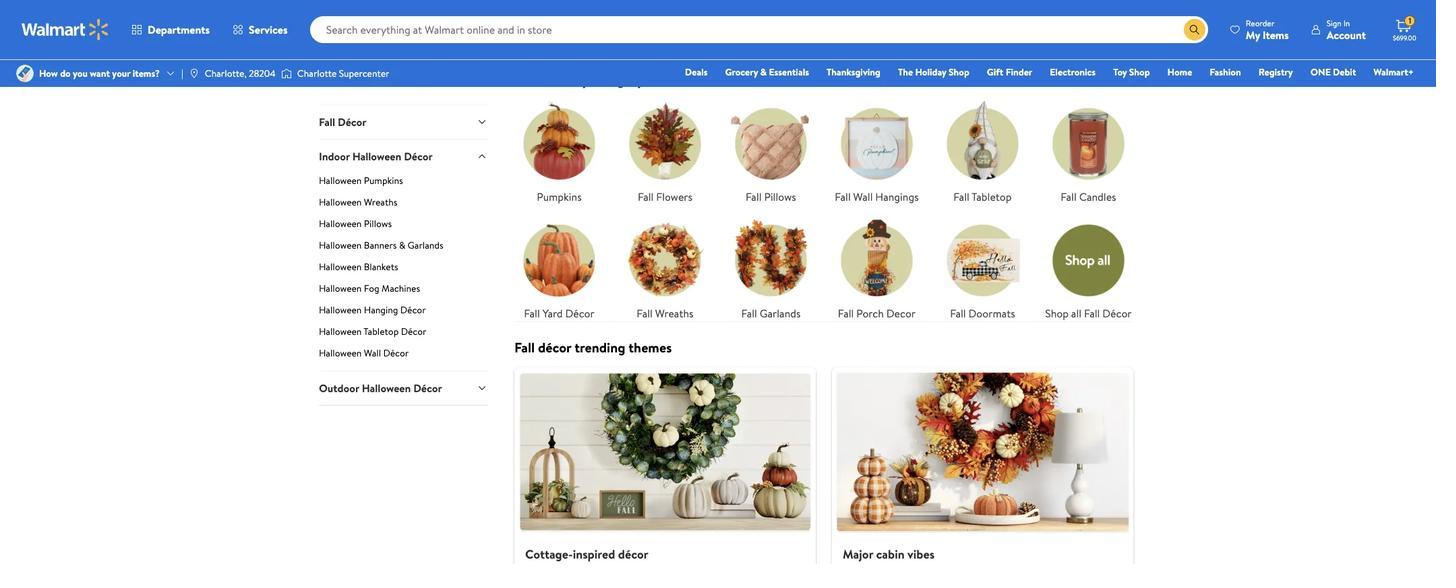 Task type: locate. For each thing, give the bounding box(es) containing it.
 image for how do you want your items?
[[16, 65, 34, 82]]

halloween
[[352, 149, 401, 164], [319, 174, 362, 187], [319, 195, 362, 209], [319, 217, 362, 230], [319, 238, 362, 252], [319, 260, 362, 273], [319, 282, 362, 295], [319, 303, 362, 317], [319, 325, 362, 338], [319, 346, 362, 360], [362, 381, 411, 395]]

 image right 28204
[[281, 67, 292, 80]]

halloween inside the halloween blankets link
[[319, 260, 362, 273]]

1 vertical spatial tabletop
[[364, 325, 399, 338]]

1 horizontal spatial wall
[[853, 189, 873, 204]]

fall wall hangings
[[835, 189, 919, 204]]

halloween up halloween pillows
[[319, 195, 362, 209]]

fall décor trending themes
[[514, 338, 672, 357]]

halloween inside halloween hanging décor link
[[319, 303, 362, 317]]

fall for fall décor
[[319, 114, 335, 129]]

& down halloween pillows link
[[399, 238, 405, 252]]

0 horizontal spatial wall
[[364, 346, 381, 360]]

fall candles
[[1061, 189, 1116, 204]]

fall yard décor link
[[514, 216, 604, 321]]

décor up the indoor
[[338, 114, 366, 129]]

fall for fall garlands
[[741, 306, 757, 321]]

décor inside the "fall décor" dropdown button
[[338, 114, 366, 129]]

wall
[[853, 189, 873, 204], [364, 346, 381, 360]]

halloween pumpkins link
[[319, 174, 488, 193]]

fall for fall flowers
[[638, 189, 654, 204]]

decor
[[538, 71, 571, 89]]

1 horizontal spatial shop
[[1045, 306, 1069, 321]]

0 horizontal spatial shop
[[949, 65, 970, 79]]

0 horizontal spatial  image
[[16, 65, 34, 82]]

fall inside 'link'
[[950, 306, 966, 321]]

décor inside outdoor halloween décor dropdown button
[[413, 381, 442, 395]]

your
[[112, 67, 130, 80]]

décor inside shop all fall décor link
[[1103, 306, 1132, 321]]

2 horizontal spatial  image
[[281, 67, 292, 80]]

1 horizontal spatial pillows
[[764, 189, 796, 204]]

1 horizontal spatial &
[[760, 65, 767, 79]]

0 vertical spatial wreaths
[[364, 195, 398, 209]]

0 horizontal spatial wreaths
[[364, 195, 398, 209]]

1 horizontal spatial garlands
[[760, 306, 801, 321]]

halloween down the halloween wreaths
[[319, 217, 362, 230]]

halloween for halloween wreaths
[[319, 195, 362, 209]]

décor
[[538, 338, 571, 357], [618, 546, 648, 563]]

2 list from the top
[[506, 367, 1142, 564]]

halloween wall décor
[[319, 346, 409, 360]]

shop left all
[[1045, 306, 1069, 321]]

one debit link
[[1305, 65, 1362, 80]]

halloween down halloween wall décor link
[[362, 381, 411, 395]]

1 $699.00
[[1393, 15, 1417, 42]]

wreaths for halloween wreaths
[[364, 195, 398, 209]]

indoor halloween décor
[[319, 149, 433, 164]]

registry link
[[1253, 65, 1299, 80]]

halloween for halloween wall décor
[[319, 346, 362, 360]]

grocery & essentials
[[725, 65, 809, 79]]

halloween pillows link
[[319, 217, 488, 236]]

décor inside halloween tabletop décor link
[[401, 325, 427, 338]]

& right grocery
[[760, 65, 767, 79]]

list containing pumpkins
[[506, 88, 1142, 321]]

cottage-
[[525, 546, 573, 563]]

halloween down halloween blankets
[[319, 282, 362, 295]]

grocery & essentials link
[[719, 65, 815, 80]]

halloween wall décor link
[[319, 346, 488, 371]]

major cabin vibes list item
[[824, 367, 1142, 564]]

0 horizontal spatial pumpkins
[[364, 174, 403, 187]]

1 horizontal spatial tabletop
[[972, 189, 1012, 204]]

pillows inside list
[[764, 189, 796, 204]]

halloween up halloween wall décor
[[319, 325, 362, 338]]

0 vertical spatial pillows
[[764, 189, 796, 204]]

list
[[506, 88, 1142, 321], [506, 367, 1142, 564]]

fall tabletop
[[954, 189, 1012, 204]]

décor down halloween hanging décor link
[[401, 325, 427, 338]]

0 horizontal spatial tabletop
[[364, 325, 399, 338]]

halloween inside halloween tabletop décor link
[[319, 325, 362, 338]]

fall décor
[[319, 114, 366, 129]]

garlands
[[408, 238, 443, 252], [760, 306, 801, 321]]

halloween up halloween pumpkins
[[352, 149, 401, 164]]

décor right inspired
[[618, 546, 648, 563]]

halloween down halloween fog machines
[[319, 303, 362, 317]]

0 horizontal spatial décor
[[538, 338, 571, 357]]

1 vertical spatial garlands
[[760, 306, 801, 321]]

halloween inside halloween banners & garlands link
[[319, 238, 362, 252]]

fall porch decor
[[838, 306, 916, 321]]

1 vertical spatial list
[[506, 367, 1142, 564]]

0 vertical spatial wall
[[853, 189, 873, 204]]

halloween for halloween fog machines
[[319, 282, 362, 295]]

machines
[[382, 282, 420, 295]]

décor for halloween hanging décor
[[400, 303, 426, 317]]

halloween down the indoor
[[319, 174, 362, 187]]

1 horizontal spatial décor
[[618, 546, 648, 563]]

one debit
[[1311, 65, 1356, 79]]

tabletop inside list
[[972, 189, 1012, 204]]

halloween down halloween pillows
[[319, 238, 362, 252]]

fall inside dropdown button
[[319, 114, 335, 129]]

décor down halloween wall décor link
[[413, 381, 442, 395]]

fall doormats
[[950, 306, 1015, 321]]

halloween wreaths
[[319, 195, 398, 209]]

see less
[[1101, 75, 1134, 88]]

shop right toy
[[1129, 65, 1150, 79]]

halloween pumpkins
[[319, 174, 403, 187]]

outdoor
[[319, 381, 359, 395]]

cabin
[[876, 546, 905, 563]]

1 vertical spatial pumpkins
[[537, 189, 582, 204]]

1 vertical spatial décor
[[618, 546, 648, 563]]

the holiday shop
[[898, 65, 970, 79]]

0 vertical spatial tabletop
[[972, 189, 1012, 204]]

wall down the halloween tabletop décor
[[364, 346, 381, 360]]

halloween up outdoor
[[319, 346, 362, 360]]

fall wreaths
[[637, 306, 694, 321]]

services button
[[221, 13, 299, 46]]

décor inside fall yard décor link
[[565, 306, 595, 321]]

fashion
[[1210, 65, 1241, 79]]

 image left how
[[16, 65, 34, 82]]

debit
[[1333, 65, 1356, 79]]

halloween up halloween fog machines
[[319, 260, 362, 273]]

halloween for halloween hanging décor
[[319, 303, 362, 317]]

décor up halloween pumpkins link at the top of the page
[[404, 149, 433, 164]]

1 vertical spatial &
[[399, 238, 405, 252]]

wreaths down halloween pumpkins
[[364, 195, 398, 209]]

1 vertical spatial wreaths
[[655, 306, 694, 321]]

halloween inside halloween pillows link
[[319, 217, 362, 230]]

toy
[[1113, 65, 1127, 79]]

shop right holiday
[[949, 65, 970, 79]]

fall
[[514, 71, 535, 89], [319, 114, 335, 129], [638, 189, 654, 204], [746, 189, 762, 204], [835, 189, 851, 204], [954, 189, 970, 204], [1061, 189, 1077, 204], [524, 306, 540, 321], [637, 306, 653, 321], [741, 306, 757, 321], [838, 306, 854, 321], [950, 306, 966, 321], [1084, 306, 1100, 321], [514, 338, 535, 357]]

reorder my items
[[1246, 17, 1289, 42]]

halloween inside outdoor halloween décor dropdown button
[[362, 381, 411, 395]]

fall doormats link
[[938, 216, 1028, 321]]

fall for fall decor by category
[[514, 71, 535, 89]]

2 horizontal spatial shop
[[1129, 65, 1150, 79]]

 image right |
[[189, 68, 199, 79]]

fall for fall porch decor
[[838, 306, 854, 321]]

wall left hangings in the top of the page
[[853, 189, 873, 204]]

1 list from the top
[[506, 88, 1142, 321]]

décor for halloween tabletop décor
[[401, 325, 427, 338]]

halloween for halloween banners & garlands
[[319, 238, 362, 252]]

cottage-inspired décor list item
[[506, 367, 824, 564]]

charlotte
[[297, 67, 337, 80]]

registry
[[1259, 65, 1293, 79]]

items?
[[133, 67, 160, 80]]

items
[[1263, 27, 1289, 42]]

 image
[[16, 65, 34, 82], [281, 67, 292, 80], [189, 68, 199, 79]]

1 horizontal spatial  image
[[189, 68, 199, 79]]

1 horizontal spatial pumpkins
[[537, 189, 582, 204]]

you
[[73, 67, 88, 80]]

halloween inside halloween fog machines link
[[319, 282, 362, 295]]

wreaths inside list
[[655, 306, 694, 321]]

pumpkins
[[364, 174, 403, 187], [537, 189, 582, 204]]

halloween inside halloween wreaths link
[[319, 195, 362, 209]]

1 horizontal spatial wreaths
[[655, 306, 694, 321]]

garlands inside halloween banners & garlands link
[[408, 238, 443, 252]]

décor inside halloween hanging décor link
[[400, 303, 426, 317]]

fall porch decor link
[[832, 216, 922, 321]]

0 vertical spatial décor
[[538, 338, 571, 357]]

halloween inside halloween wall décor link
[[319, 346, 362, 360]]

décor down the yard
[[538, 338, 571, 357]]

0 horizontal spatial &
[[399, 238, 405, 252]]

pumpkins inside list
[[537, 189, 582, 204]]

0 horizontal spatial garlands
[[408, 238, 443, 252]]

0 vertical spatial garlands
[[408, 238, 443, 252]]

pillows for halloween pillows
[[364, 217, 392, 230]]

décor inside indoor halloween décor dropdown button
[[404, 149, 433, 164]]

pillows
[[764, 189, 796, 204], [364, 217, 392, 230]]

flowers
[[656, 189, 693, 204]]

décor down halloween fog machines link
[[400, 303, 426, 317]]

inspired
[[573, 546, 615, 563]]

thanksgiving
[[827, 65, 881, 79]]

décor right all
[[1103, 306, 1132, 321]]

fall wreaths link
[[620, 216, 710, 321]]

halloween for halloween pillows
[[319, 217, 362, 230]]

1 vertical spatial pillows
[[364, 217, 392, 230]]

0 horizontal spatial pillows
[[364, 217, 392, 230]]

wreaths
[[364, 195, 398, 209], [655, 306, 694, 321]]

decor
[[887, 306, 916, 321]]

one
[[1311, 65, 1331, 79]]

thanksgiving link
[[821, 65, 887, 80]]

walmart+ link
[[1368, 65, 1420, 80]]

&
[[760, 65, 767, 79], [399, 238, 405, 252]]

décor inside halloween wall décor link
[[383, 346, 409, 360]]

halloween inside halloween pumpkins link
[[319, 174, 362, 187]]

outdoor halloween décor
[[319, 381, 442, 395]]

list containing cottage-inspired décor
[[506, 367, 1142, 564]]

halloween for halloween tabletop décor
[[319, 325, 362, 338]]

0 vertical spatial list
[[506, 88, 1142, 321]]

in
[[1344, 17, 1350, 29]]

sign
[[1327, 17, 1342, 29]]

halloween banners & garlands link
[[319, 238, 488, 257]]

1 vertical spatial wall
[[364, 346, 381, 360]]

fall flowers link
[[620, 99, 710, 205]]

décor down halloween tabletop décor link
[[383, 346, 409, 360]]

home
[[1168, 65, 1192, 79]]

halloween fog machines link
[[319, 282, 488, 300]]

account
[[1327, 27, 1366, 42]]

wreaths up 'themes'
[[655, 306, 694, 321]]

deals link
[[679, 65, 714, 80]]

fall for fall wreaths
[[637, 306, 653, 321]]

décor right the yard
[[565, 306, 595, 321]]



Task type: vqa. For each thing, say whether or not it's contained in the screenshot.
APPLIANCES
no



Task type: describe. For each thing, give the bounding box(es) containing it.
décor up "fall décor"
[[319, 71, 355, 89]]

electronics
[[1050, 65, 1096, 79]]

sign in account
[[1327, 17, 1366, 42]]

essentials
[[769, 65, 809, 79]]

wall for halloween
[[364, 346, 381, 360]]

décor for halloween wall décor
[[383, 346, 409, 360]]

outdoor halloween décor button
[[319, 371, 488, 405]]

deals
[[685, 65, 708, 79]]

décor for outdoor halloween décor
[[413, 381, 442, 395]]

indoor halloween décor button
[[319, 139, 488, 174]]

décor for indoor halloween décor
[[404, 149, 433, 164]]

candles
[[1079, 189, 1116, 204]]

halloween blankets link
[[319, 260, 488, 279]]

wreaths for fall wreaths
[[655, 306, 694, 321]]

the holiday shop link
[[892, 65, 976, 80]]

electronics link
[[1044, 65, 1102, 80]]

banners
[[364, 238, 397, 252]]

fall for fall tabletop
[[954, 189, 970, 204]]

décor inside cottage-inspired décor link
[[618, 546, 648, 563]]

Walmart Site-Wide search field
[[310, 16, 1208, 43]]

fall flowers
[[638, 189, 693, 204]]

tabletop for fall
[[972, 189, 1012, 204]]

how
[[39, 67, 58, 80]]

by
[[575, 71, 588, 89]]

tabletop for halloween
[[364, 325, 399, 338]]

finder
[[1006, 65, 1033, 79]]

supercenter
[[339, 67, 389, 80]]

fall for fall candles
[[1061, 189, 1077, 204]]

fall for fall yard décor
[[524, 306, 540, 321]]

less
[[1119, 75, 1134, 88]]

gift finder
[[987, 65, 1033, 79]]

indoor
[[319, 149, 350, 164]]

1
[[1409, 15, 1412, 26]]

hanging
[[364, 303, 398, 317]]

 image for charlotte, 28204
[[189, 68, 199, 79]]

fall garlands link
[[726, 216, 816, 321]]

fall for fall wall hangings
[[835, 189, 851, 204]]

the
[[898, 65, 913, 79]]

major cabin vibes link
[[832, 367, 1134, 564]]

fall décor button
[[319, 104, 488, 139]]

departments button
[[120, 13, 221, 46]]

toy shop
[[1113, 65, 1150, 79]]

see
[[1101, 75, 1116, 88]]

gift
[[987, 65, 1004, 79]]

halloween for halloween blankets
[[319, 260, 362, 273]]

halloween banners & garlands
[[319, 238, 443, 252]]

major cabin vibes
[[843, 546, 935, 563]]

halloween for halloween pumpkins
[[319, 174, 362, 187]]

fall pillows
[[746, 189, 796, 204]]

yard
[[543, 306, 563, 321]]

all
[[1071, 306, 1082, 321]]

walmart+
[[1374, 65, 1414, 79]]

pumpkins link
[[514, 99, 604, 205]]

cottage-inspired décor
[[525, 546, 648, 563]]

fall for fall décor trending themes
[[514, 338, 535, 357]]

 image for charlotte supercenter
[[281, 67, 292, 80]]

porch
[[857, 306, 884, 321]]

wall for fall
[[853, 189, 873, 204]]

0 vertical spatial &
[[760, 65, 767, 79]]

do
[[60, 67, 71, 80]]

hangings
[[875, 189, 919, 204]]

fall candles link
[[1044, 99, 1133, 205]]

|
[[181, 67, 183, 80]]

how do you want your items?
[[39, 67, 160, 80]]

search icon image
[[1189, 24, 1200, 35]]

charlotte supercenter
[[297, 67, 389, 80]]

my
[[1246, 27, 1260, 42]]

departments
[[148, 22, 210, 37]]

trending
[[575, 338, 625, 357]]

garlands inside the fall garlands link
[[760, 306, 801, 321]]

reorder
[[1246, 17, 1275, 29]]

cottage-inspired décor link
[[514, 367, 816, 564]]

pillows for fall pillows
[[764, 189, 796, 204]]

fall garlands
[[741, 306, 801, 321]]

Search search field
[[310, 16, 1208, 43]]

toy shop link
[[1107, 65, 1156, 80]]

fall yard décor
[[524, 306, 595, 321]]

home link
[[1162, 65, 1198, 80]]

want
[[90, 67, 110, 80]]

walmart image
[[22, 19, 109, 40]]

fall for fall doormats
[[950, 306, 966, 321]]

halloween wreaths link
[[319, 195, 488, 214]]

gift finder link
[[981, 65, 1039, 80]]

0 vertical spatial pumpkins
[[364, 174, 403, 187]]

fall for fall pillows
[[746, 189, 762, 204]]

halloween hanging décor
[[319, 303, 426, 317]]

fashion link
[[1204, 65, 1247, 80]]

décor for fall yard décor
[[565, 306, 595, 321]]

halloween fog machines
[[319, 282, 420, 295]]

shop all fall décor
[[1045, 306, 1132, 321]]

halloween pillows
[[319, 217, 392, 230]]

halloween inside indoor halloween décor dropdown button
[[352, 149, 401, 164]]

halloween blankets
[[319, 260, 398, 273]]

major
[[843, 546, 873, 563]]

see less button
[[1101, 75, 1134, 88]]

category
[[592, 71, 644, 89]]

fall tabletop link
[[938, 99, 1028, 205]]

blankets
[[364, 260, 398, 273]]

$699.00
[[1393, 33, 1417, 42]]

doormats
[[969, 306, 1015, 321]]

charlotte, 28204
[[205, 67, 276, 80]]



